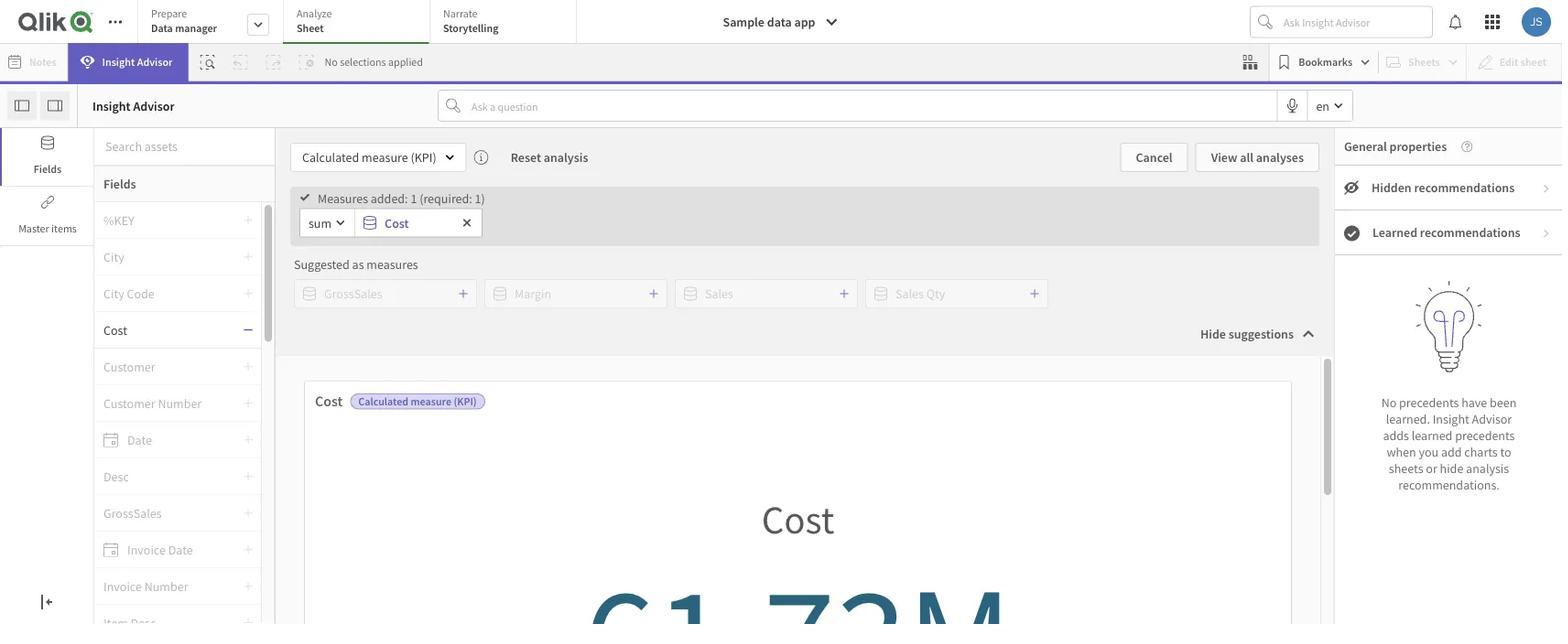Task type: locate. For each thing, give the bounding box(es) containing it.
fields
[[34, 162, 62, 176], [103, 176, 136, 192]]

0 vertical spatial small image
[[1541, 183, 1552, 195]]

1 vertical spatial measure
[[411, 395, 452, 409]]

selections
[[340, 55, 386, 69]]

0 vertical spatial insight
[[102, 55, 135, 69]]

to right the charts
[[1501, 444, 1512, 460]]

0 vertical spatial cost button
[[94, 322, 243, 338]]

found
[[689, 475, 721, 491]]

fields button
[[0, 128, 93, 186], [2, 128, 93, 186], [94, 166, 275, 202]]

0 horizontal spatial data
[[568, 386, 596, 404]]

recommendations
[[1414, 179, 1515, 196], [1420, 224, 1521, 241]]

applied
[[388, 55, 423, 69]]

you
[[1419, 444, 1439, 460]]

0 vertical spatial insight advisor
[[102, 55, 173, 69]]

cost application
[[0, 0, 1562, 625]]

precedents
[[1399, 395, 1459, 411], [1455, 427, 1515, 444]]

no up adds
[[1382, 395, 1397, 411]]

0 vertical spatial no
[[325, 55, 338, 69]]

manager
[[175, 21, 217, 35]]

insight advisor down "insight advisor" dropdown button
[[92, 98, 175, 114]]

1 horizontal spatial small image
[[1541, 183, 1552, 195]]

choose
[[507, 175, 575, 202]]

analyze sheet
[[297, 6, 332, 35]]

recommendations inside learned recommendations button
[[1420, 224, 1521, 241]]

analysis right hide
[[1466, 460, 1509, 477]]

recommendations for learned recommendations
[[1420, 224, 1521, 241]]

cost button
[[94, 322, 243, 338], [316, 461, 1280, 625]]

learned
[[1412, 427, 1453, 444]]

(kpi) left explore
[[454, 395, 477, 409]]

1 vertical spatial calculated measure (kpi)
[[358, 395, 477, 409]]

2 vertical spatial insight
[[1433, 411, 1470, 427]]

calculated measure (kpi)
[[302, 149, 437, 166], [358, 395, 477, 409]]

fields up master items
[[34, 162, 62, 176]]

en
[[1316, 98, 1330, 114]]

1 vertical spatial insight advisor
[[92, 98, 175, 114]]

insight advisor down data
[[102, 55, 173, 69]]

calculated measure (kpi) inside "dropdown button"
[[302, 149, 437, 166]]

analysis up choose
[[544, 149, 588, 166]]

0 horizontal spatial fields
[[34, 162, 62, 176]]

prepare data manager
[[151, 6, 217, 35]]

recommendations down hidden recommendations button
[[1420, 224, 1521, 241]]

app
[[794, 14, 815, 30]]

0 horizontal spatial (kpi)
[[411, 149, 437, 166]]

charts
[[1465, 444, 1498, 460]]

insight
[[102, 55, 135, 69], [92, 98, 131, 114], [1433, 411, 1470, 427]]

precedents down have
[[1455, 427, 1515, 444]]

0 vertical spatial precedents
[[1399, 395, 1459, 411]]

0 horizontal spatial small image
[[1344, 226, 1360, 241]]

master items button
[[0, 188, 93, 245], [2, 188, 93, 245]]

0 vertical spatial this
[[950, 175, 984, 202]]

tab list containing prepare
[[137, 0, 583, 46]]

measure left explore
[[411, 395, 452, 409]]

1 horizontal spatial (kpi)
[[454, 395, 477, 409]]

no left selections at the left
[[325, 55, 338, 69]]

1 vertical spatial this
[[853, 475, 873, 491]]

recommendations down help icon
[[1414, 179, 1515, 196]]

to left get
[[733, 175, 752, 202]]

1 horizontal spatial cost button
[[316, 461, 1280, 625]]

1 vertical spatial calculated
[[358, 395, 409, 409]]

advisor up the charts
[[1472, 411, 1512, 427]]

master
[[18, 222, 49, 236]]

learned recommendations
[[1373, 224, 1521, 241]]

2 master items button from the left
[[2, 188, 93, 245]]

advisor down "insight advisor" dropdown button
[[133, 98, 175, 114]]

0 vertical spatial calculated
[[302, 149, 359, 166]]

0 horizontal spatial no
[[325, 55, 338, 69]]

1 vertical spatial small image
[[1344, 226, 1360, 241]]

sum
[[309, 215, 332, 231]]

0 vertical spatial advisor
[[137, 55, 173, 69]]

data right the
[[568, 386, 596, 404]]

can
[[768, 475, 787, 491]]

1 vertical spatial insight
[[92, 98, 131, 114]]

fields down search assets text field
[[103, 176, 136, 192]]

hide properties image
[[48, 98, 62, 113]]

1 horizontal spatial analysis
[[1466, 460, 1509, 477]]

bookmarks button
[[1273, 48, 1375, 77]]

this down any
[[853, 475, 873, 491]]

advisor down data
[[137, 55, 173, 69]]

hide suggestions button
[[1186, 320, 1327, 349]]

1 horizontal spatial fields
[[103, 176, 136, 192]]

measure up added:
[[362, 149, 408, 166]]

get
[[756, 175, 785, 202]]

tab list
[[137, 0, 583, 46]]

1 vertical spatial analysis
[[1466, 460, 1509, 477]]

1 vertical spatial no
[[1382, 395, 1397, 411]]

0 horizontal spatial cost button
[[94, 322, 243, 338]]

analyze
[[297, 6, 332, 21]]

1 vertical spatial precedents
[[1455, 427, 1515, 444]]

0 vertical spatial calculated measure (kpi)
[[302, 149, 437, 166]]

explore the data
[[494, 386, 596, 404]]

sheet...
[[989, 175, 1055, 202]]

to right saved
[[839, 475, 851, 491]]

0 vertical spatial measure
[[362, 149, 408, 166]]

cost
[[385, 215, 409, 231], [103, 322, 127, 338], [315, 392, 343, 410], [762, 495, 835, 545]]

small image up small icon at the top right
[[1541, 183, 1552, 195]]

1 horizontal spatial no
[[1382, 395, 1397, 411]]

hide assets image
[[15, 98, 29, 113]]

small image
[[1541, 183, 1552, 195], [1344, 226, 1360, 241]]

general
[[1344, 138, 1387, 155]]

small image inside learned recommendations button
[[1344, 226, 1360, 241]]

reset
[[511, 149, 541, 166]]

hide
[[1201, 326, 1226, 343]]

explore
[[494, 386, 541, 404]]

sample data app
[[723, 14, 815, 30]]

0 horizontal spatial this
[[853, 475, 873, 491]]

2 vertical spatial advisor
[[1472, 411, 1512, 427]]

small image inside hidden recommendations button
[[1541, 183, 1552, 195]]

sum button
[[300, 209, 355, 237]]

recommendations inside hidden recommendations button
[[1414, 179, 1515, 196]]

0 vertical spatial analysis
[[544, 149, 588, 166]]

(kpi)
[[411, 149, 437, 166], [454, 395, 477, 409]]

data left app
[[767, 14, 792, 30]]

1 vertical spatial cost button
[[316, 461, 1280, 625]]

. any found insights can be saved to this sheet.
[[689, 447, 873, 516]]

0 vertical spatial data
[[767, 14, 792, 30]]

(kpi) up "1"
[[411, 149, 437, 166]]

insight advisor
[[102, 55, 173, 69], [92, 98, 175, 114]]

calculated
[[302, 149, 359, 166], [358, 395, 409, 409]]

1 horizontal spatial this
[[950, 175, 984, 202]]

1 vertical spatial (kpi)
[[454, 395, 477, 409]]

this
[[950, 175, 984, 202], [853, 475, 873, 491]]

properties
[[1390, 138, 1447, 155]]

to
[[733, 175, 752, 202], [927, 175, 946, 202], [1501, 444, 1512, 460], [839, 475, 851, 491]]

analysis
[[544, 149, 588, 166], [1466, 460, 1509, 477]]

insight inside dropdown button
[[102, 55, 135, 69]]

1
[[411, 190, 417, 207]]

measures
[[318, 190, 368, 207]]

1 master items button from the left
[[0, 188, 93, 245]]

small image left learned
[[1344, 226, 1360, 241]]

this left sheet...
[[950, 175, 984, 202]]

narrate
[[443, 6, 478, 21]]

data
[[767, 14, 792, 30], [568, 386, 596, 404]]

no inside no precedents have been learned. insight advisor adds learned precedents when you add charts to sheets or hide analysis recommendations.
[[1382, 395, 1397, 411]]

0 horizontal spatial analysis
[[544, 149, 588, 166]]

adds
[[1383, 427, 1409, 444]]

learned.
[[1386, 411, 1430, 427]]

john smith image
[[1522, 7, 1551, 37]]

0 vertical spatial recommendations
[[1414, 179, 1515, 196]]

0 vertical spatial (kpi)
[[411, 149, 437, 166]]

0 horizontal spatial measure
[[362, 149, 408, 166]]

to inside . any found insights can be saved to this sheet.
[[839, 475, 851, 491]]

1 horizontal spatial data
[[767, 14, 792, 30]]

1 vertical spatial recommendations
[[1420, 224, 1521, 241]]

precedents up learned on the bottom of the page
[[1399, 395, 1459, 411]]

cost inside 'button'
[[762, 495, 835, 545]]



Task type: vqa. For each thing, say whether or not it's contained in the screenshot.
data in the button
yes



Task type: describe. For each thing, give the bounding box(es) containing it.
choose an option below to get started adding to this sheet...
[[507, 175, 1055, 202]]

bookmarks
[[1299, 55, 1353, 69]]

no for no selections applied
[[325, 55, 338, 69]]

sample data app button
[[712, 7, 850, 37]]

suggested as measures
[[294, 256, 418, 273]]

learned
[[1373, 224, 1418, 241]]

Search assets text field
[[94, 130, 275, 163]]

1)
[[475, 190, 485, 207]]

analyses
[[1256, 149, 1304, 166]]

advisor inside no precedents have been learned. insight advisor adds learned precedents when you add charts to sheets or hide analysis recommendations.
[[1472, 411, 1512, 427]]

to inside no precedents have been learned. insight advisor adds learned precedents when you add charts to sheets or hide analysis recommendations.
[[1501, 444, 1512, 460]]

option
[[607, 175, 668, 202]]

cancel button
[[1120, 143, 1188, 172]]

measure inside calculated measure (kpi) "dropdown button"
[[362, 149, 408, 166]]

insight advisor button
[[68, 43, 188, 82]]

cancel
[[1136, 149, 1173, 166]]

be
[[790, 475, 803, 491]]

en button
[[1308, 91, 1353, 121]]

hidden recommendations
[[1372, 179, 1515, 196]]

view disabled image
[[1344, 180, 1359, 195]]

general properties
[[1344, 138, 1447, 155]]

cost menu item
[[94, 312, 261, 349]]

analysis inside no precedents have been learned. insight advisor adds learned precedents when you add charts to sheets or hide analysis recommendations.
[[1466, 460, 1509, 477]]

deselect field image
[[462, 218, 473, 228]]

hidden
[[1372, 179, 1412, 196]]

prepare
[[151, 6, 187, 21]]

all
[[1240, 149, 1254, 166]]

to right adding
[[927, 175, 946, 202]]

started
[[789, 175, 854, 202]]

saved
[[806, 475, 837, 491]]

calculated measure (kpi) button
[[290, 143, 467, 172]]

sheets
[[1389, 460, 1424, 477]]

added:
[[371, 190, 408, 207]]

selections tool image
[[1243, 55, 1258, 70]]

advisor inside dropdown button
[[137, 55, 173, 69]]

.
[[838, 447, 841, 464]]

items
[[51, 222, 77, 236]]

data
[[151, 21, 173, 35]]

adding
[[859, 175, 923, 202]]

view
[[1211, 149, 1238, 166]]

add
[[1441, 444, 1462, 460]]

smart search image
[[200, 55, 215, 70]]

insights
[[724, 475, 765, 491]]

any
[[844, 447, 864, 464]]

(required:
[[420, 190, 472, 207]]

the
[[544, 386, 565, 404]]

insight inside no precedents have been learned. insight advisor adds learned precedents when you add charts to sheets or hide analysis recommendations.
[[1433, 411, 1470, 427]]

or
[[1426, 460, 1438, 477]]

data inside button
[[767, 14, 792, 30]]

suggestions
[[1229, 326, 1294, 343]]

master items
[[18, 222, 77, 236]]

no for no precedents have been learned. insight advisor adds learned precedents when you add charts to sheets or hide analysis recommendations.
[[1382, 395, 1397, 411]]

1 vertical spatial advisor
[[133, 98, 175, 114]]

Ask Insight Advisor text field
[[1280, 7, 1432, 37]]

recommendations for hidden recommendations
[[1414, 179, 1515, 196]]

no selections applied
[[325, 55, 423, 69]]

recommendations.
[[1399, 477, 1500, 493]]

no precedents have been learned. insight advisor adds learned precedents when you add charts to sheets or hide analysis recommendations.
[[1382, 395, 1517, 493]]

insight advisor inside dropdown button
[[102, 55, 173, 69]]

view all analyses button
[[1196, 143, 1320, 172]]

sample
[[723, 14, 765, 30]]

cost inside menu item
[[103, 322, 127, 338]]

1 vertical spatial data
[[568, 386, 596, 404]]

(kpi) inside calculated measure (kpi) "dropdown button"
[[411, 149, 437, 166]]

sheet
[[297, 21, 324, 35]]

have
[[1462, 395, 1488, 411]]

when
[[1387, 444, 1416, 460]]

analysis inside button
[[544, 149, 588, 166]]

cost button inside menu item
[[94, 322, 243, 338]]

below
[[672, 175, 728, 202]]

as
[[352, 256, 364, 273]]

tab list inside cost application
[[137, 0, 583, 46]]

an
[[580, 175, 603, 202]]

calculated inside "dropdown button"
[[302, 149, 359, 166]]

measures
[[367, 256, 418, 273]]

hide suggestions
[[1201, 326, 1294, 343]]

reset analysis button
[[496, 143, 603, 172]]

small image
[[1541, 228, 1552, 239]]

narrate storytelling
[[443, 6, 499, 35]]

suggested
[[294, 256, 350, 273]]

learned recommendations button
[[1335, 211, 1562, 256]]

storytelling
[[443, 21, 499, 35]]

hide
[[1440, 460, 1464, 477]]

1 horizontal spatial measure
[[411, 395, 452, 409]]

help image
[[1447, 141, 1473, 152]]

hidden recommendations button
[[1335, 166, 1562, 211]]

view all analyses
[[1211, 149, 1304, 166]]

reset analysis
[[511, 149, 588, 166]]

been
[[1490, 395, 1517, 411]]

measures added: 1 (required: 1)
[[318, 190, 485, 207]]

sheet.
[[765, 500, 797, 516]]

Ask a question text field
[[468, 91, 1277, 120]]

this inside . any found insights can be saved to this sheet.
[[853, 475, 873, 491]]



